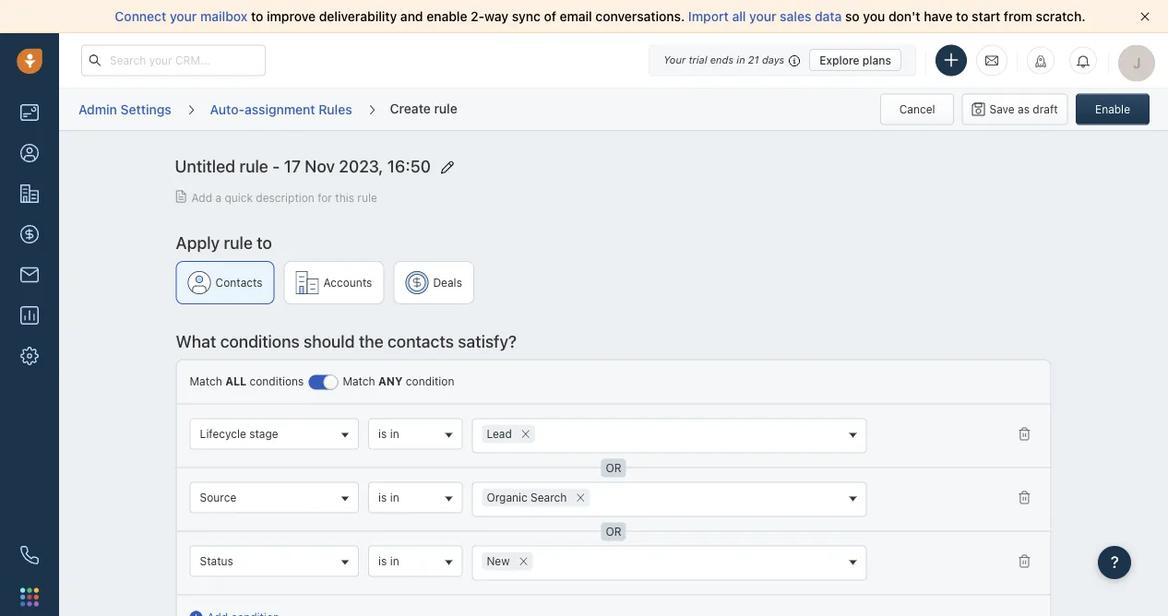 Task type: describe. For each thing, give the bounding box(es) containing it.
explore plans
[[820, 54, 892, 66]]

to up contacts
[[257, 233, 272, 253]]

the
[[359, 331, 384, 351]]

close image
[[1141, 12, 1150, 21]]

rule for create rule
[[434, 100, 458, 116]]

source
[[200, 491, 237, 504]]

admin settings
[[78, 101, 171, 117]]

settings
[[121, 101, 171, 117]]

in for new
[[390, 555, 399, 568]]

email
[[560, 9, 593, 24]]

phone element
[[11, 537, 48, 574]]

2 your from the left
[[750, 9, 777, 24]]

accounts
[[324, 276, 372, 289]]

status button
[[190, 546, 359, 578]]

save as draft
[[990, 103, 1059, 116]]

mailbox
[[200, 9, 248, 24]]

status
[[200, 555, 233, 568]]

save as draft button
[[963, 94, 1069, 125]]

contacts link
[[176, 261, 275, 304]]

sales
[[780, 9, 812, 24]]

have
[[924, 9, 953, 24]]

create rule
[[390, 100, 458, 116]]

enable button
[[1077, 94, 1150, 125]]

description
[[256, 191, 315, 204]]

lifecycle stage
[[200, 428, 279, 440]]

all
[[733, 9, 746, 24]]

a
[[216, 191, 222, 204]]

nov
[[305, 156, 335, 176]]

add
[[192, 191, 212, 204]]

16:50
[[388, 156, 431, 176]]

so
[[846, 9, 860, 24]]

for
[[318, 191, 332, 204]]

auto-assignment rules
[[210, 101, 352, 117]]

any
[[378, 375, 403, 388]]

0 vertical spatial conditions
[[220, 331, 300, 351]]

to left start
[[957, 9, 969, 24]]

trial
[[689, 54, 708, 66]]

× button for new
[[515, 550, 533, 571]]

rules
[[319, 101, 352, 117]]

admin
[[78, 101, 117, 117]]

is in for lead
[[379, 428, 399, 440]]

what's new image
[[1035, 55, 1048, 68]]

send email image
[[986, 53, 999, 68]]

untitled rule - 17 nov 2023, 16:50
[[175, 156, 431, 176]]

17
[[284, 156, 301, 176]]

lead
[[487, 428, 512, 441]]

connect
[[115, 9, 166, 24]]

your trial ends in 21 days
[[664, 54, 785, 66]]

connect your mailbox link
[[115, 9, 251, 24]]

× for organic search
[[576, 487, 586, 506]]

draft
[[1033, 103, 1059, 116]]

what
[[176, 331, 216, 351]]

deals link
[[394, 261, 474, 304]]

× button for lead
[[517, 423, 535, 444]]

match for match any condition
[[343, 375, 375, 388]]

save
[[990, 103, 1015, 116]]

quick
[[225, 191, 253, 204]]

condition
[[406, 375, 455, 388]]

new
[[487, 555, 510, 568]]

this
[[335, 191, 355, 204]]

is for lead
[[379, 428, 387, 440]]

is in button for lead
[[368, 419, 463, 450]]

stage
[[250, 428, 279, 440]]

as
[[1018, 103, 1030, 116]]

rule for untitled rule - 17 nov 2023, 16:50
[[239, 156, 268, 176]]

days
[[763, 54, 785, 66]]

is in button for organic search
[[368, 482, 463, 514]]

lifecycle
[[200, 428, 246, 440]]



Task type: locate. For each thing, give the bounding box(es) containing it.
× for new
[[519, 550, 529, 570]]

freshworks switcher image
[[20, 588, 39, 607]]

1 match from the left
[[190, 375, 222, 388]]

×
[[521, 423, 531, 443], [576, 487, 586, 506], [519, 550, 529, 570]]

contacts
[[388, 331, 454, 351]]

1 vertical spatial is in button
[[368, 482, 463, 514]]

ends
[[711, 54, 734, 66]]

1 vertical spatial is
[[379, 491, 387, 504]]

1 is in button from the top
[[368, 419, 463, 450]]

accounts link
[[284, 261, 384, 304]]

rule right "create"
[[434, 100, 458, 116]]

deals
[[433, 276, 462, 289]]

0 vertical spatial is in button
[[368, 419, 463, 450]]

admin settings link
[[78, 95, 172, 124]]

3 is in button from the top
[[368, 546, 463, 578]]

is in for organic search
[[379, 491, 399, 504]]

is in button down condition
[[368, 419, 463, 450]]

Search your CRM... text field
[[81, 45, 266, 76]]

match left 'any'
[[343, 375, 375, 388]]

1 vertical spatial is in
[[379, 491, 399, 504]]

2 vertical spatial × button
[[515, 550, 533, 571]]

in for lead
[[390, 428, 399, 440]]

from
[[1004, 9, 1033, 24]]

all
[[225, 375, 247, 388]]

2 vertical spatial ×
[[519, 550, 529, 570]]

2 vertical spatial is in button
[[368, 546, 463, 578]]

is in button for new
[[368, 546, 463, 578]]

0 vertical spatial × button
[[517, 423, 535, 444]]

scratch.
[[1036, 9, 1086, 24]]

add a quick description for this rule
[[192, 191, 377, 204]]

0 vertical spatial is in
[[379, 428, 399, 440]]

apply rule to
[[176, 233, 272, 253]]

× button right lead
[[517, 423, 535, 444]]

is in for new
[[379, 555, 399, 568]]

× button
[[517, 423, 535, 444], [572, 487, 590, 507], [515, 550, 533, 571]]

-
[[273, 156, 280, 176]]

your left mailbox
[[170, 9, 197, 24]]

21
[[749, 54, 760, 66]]

search
[[531, 492, 567, 505]]

rule
[[434, 100, 458, 116], [239, 156, 268, 176], [358, 191, 377, 204], [224, 233, 253, 253]]

deliverability
[[319, 9, 397, 24]]

is for new
[[379, 555, 387, 568]]

start
[[972, 9, 1001, 24]]

match all conditions
[[190, 375, 304, 388]]

sync
[[512, 9, 541, 24]]

3 is from the top
[[379, 555, 387, 568]]

2 match from the left
[[343, 375, 375, 388]]

2 vertical spatial is in
[[379, 555, 399, 568]]

× button for organic search
[[572, 487, 590, 507]]

auto-assignment rules link
[[209, 95, 353, 124]]

organic search
[[487, 492, 567, 505]]

and
[[401, 9, 423, 24]]

match any condition
[[343, 375, 455, 388]]

is in
[[379, 428, 399, 440], [379, 491, 399, 504], [379, 555, 399, 568]]

should
[[304, 331, 355, 351]]

1 vertical spatial × button
[[572, 487, 590, 507]]

2-
[[471, 9, 485, 24]]

1 is in from the top
[[379, 428, 399, 440]]

rule right this
[[358, 191, 377, 204]]

source button
[[190, 482, 359, 514]]

rule up contacts
[[224, 233, 253, 253]]

phone image
[[20, 547, 39, 565]]

0 vertical spatial is
[[379, 428, 387, 440]]

your
[[664, 54, 686, 66]]

of
[[544, 9, 557, 24]]

data
[[815, 9, 842, 24]]

conditions right all
[[250, 375, 304, 388]]

rule for apply rule to
[[224, 233, 253, 253]]

plans
[[863, 54, 892, 66]]

explore
[[820, 54, 860, 66]]

enable
[[427, 9, 468, 24]]

untitled
[[175, 156, 235, 176]]

0 vertical spatial ×
[[521, 423, 531, 443]]

create
[[390, 100, 431, 116]]

to right mailbox
[[251, 9, 263, 24]]

to
[[251, 9, 263, 24], [957, 9, 969, 24], [257, 233, 272, 253]]

match left all
[[190, 375, 222, 388]]

conversations.
[[596, 9, 685, 24]]

1 is from the top
[[379, 428, 387, 440]]

0 horizontal spatial match
[[190, 375, 222, 388]]

improve
[[267, 9, 316, 24]]

is in button left organic
[[368, 482, 463, 514]]

your
[[170, 9, 197, 24], [750, 9, 777, 24]]

× right lead
[[521, 423, 531, 443]]

organic
[[487, 492, 528, 505]]

connect your mailbox to improve deliverability and enable 2-way sync of email conversations. import all your sales data so you don't have to start from scratch.
[[115, 9, 1086, 24]]

2 is in from the top
[[379, 491, 399, 504]]

don't
[[889, 9, 921, 24]]

import all your sales data link
[[689, 9, 846, 24]]

1 vertical spatial conditions
[[250, 375, 304, 388]]

cancel button
[[881, 94, 955, 125]]

you
[[864, 9, 886, 24]]

1 vertical spatial ×
[[576, 487, 586, 506]]

× button right new
[[515, 550, 533, 571]]

lifecycle stage button
[[190, 419, 359, 450]]

your right all
[[750, 9, 777, 24]]

is
[[379, 428, 387, 440], [379, 491, 387, 504], [379, 555, 387, 568]]

1 horizontal spatial your
[[750, 9, 777, 24]]

0 horizontal spatial your
[[170, 9, 197, 24]]

3 is in from the top
[[379, 555, 399, 568]]

2023,
[[339, 156, 384, 176]]

conditions up match all conditions
[[220, 331, 300, 351]]

× right new
[[519, 550, 529, 570]]

in
[[737, 54, 746, 66], [390, 428, 399, 440], [390, 491, 399, 504], [390, 555, 399, 568]]

match
[[190, 375, 222, 388], [343, 375, 375, 388]]

enable
[[1096, 103, 1131, 116]]

contacts
[[216, 276, 263, 289]]

2 is in button from the top
[[368, 482, 463, 514]]

1 horizontal spatial match
[[343, 375, 375, 388]]

× right search
[[576, 487, 586, 506]]

2 vertical spatial is
[[379, 555, 387, 568]]

is for organic search
[[379, 491, 387, 504]]

rule left -
[[239, 156, 268, 176]]

× button right search
[[572, 487, 590, 507]]

what conditions should the contacts satisfy?
[[176, 331, 517, 351]]

apply
[[176, 233, 220, 253]]

1 your from the left
[[170, 9, 197, 24]]

cancel
[[900, 103, 936, 116]]

assignment
[[245, 101, 315, 117]]

import
[[689, 9, 729, 24]]

auto-
[[210, 101, 245, 117]]

is in button left new
[[368, 546, 463, 578]]

× for lead
[[521, 423, 531, 443]]

explore plans link
[[810, 49, 902, 71]]

in for organic search
[[390, 491, 399, 504]]

match for match all conditions
[[190, 375, 222, 388]]

way
[[485, 9, 509, 24]]

None search field
[[535, 425, 558, 445], [590, 489, 613, 508], [533, 553, 556, 572], [535, 425, 558, 445], [590, 489, 613, 508], [533, 553, 556, 572]]

2 is from the top
[[379, 491, 387, 504]]

satisfy?
[[458, 331, 517, 351]]



Task type: vqa. For each thing, say whether or not it's contained in the screenshot.
How
no



